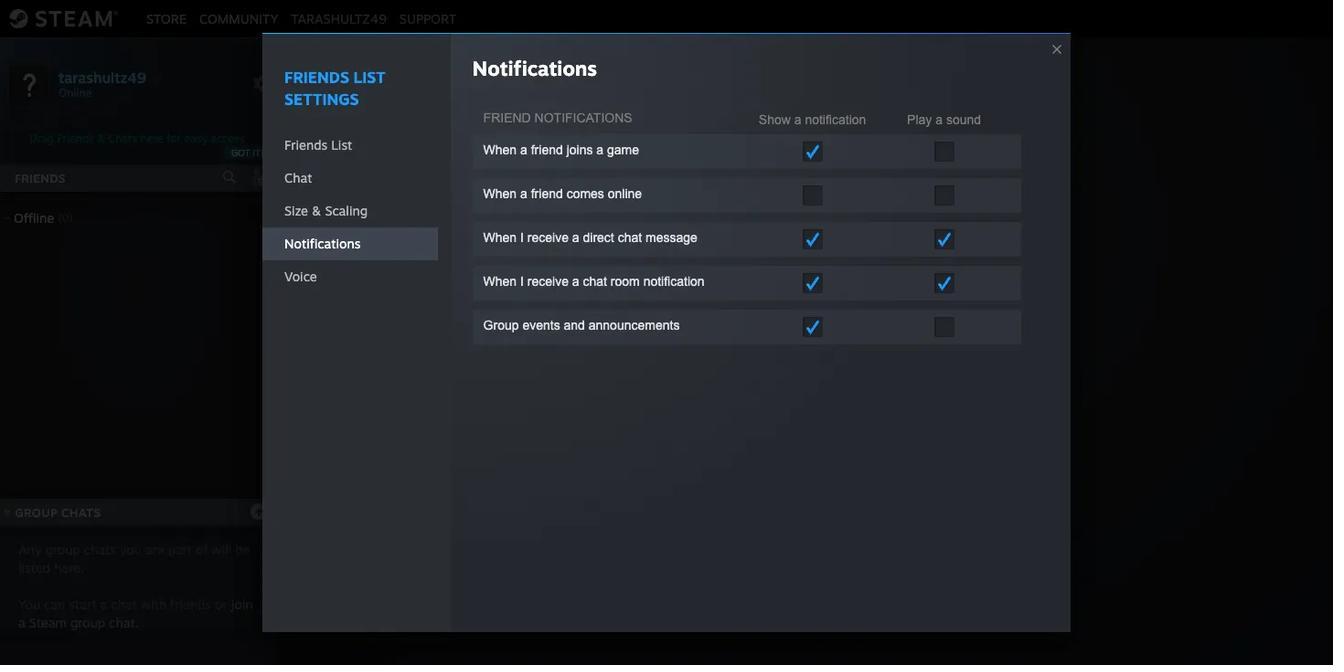 Task type: describe. For each thing, give the bounding box(es) containing it.
group events and announcements
[[483, 319, 680, 333]]

can
[[44, 597, 65, 613]]

0 vertical spatial friend
[[483, 111, 531, 126]]

direct
[[583, 231, 614, 245]]

friends right 'drag' on the left top of the page
[[57, 132, 94, 145]]

friends list settings
[[284, 68, 386, 109]]

a right "click"
[[718, 361, 726, 379]]

play a sound
[[907, 112, 981, 127]]

are
[[145, 542, 164, 558]]

chat.
[[109, 615, 139, 631]]

tarashultz49 link
[[285, 11, 393, 26]]

when for when a friend joins a game
[[483, 143, 517, 158]]

click
[[681, 361, 714, 379]]

collapse chats list image
[[0, 509, 21, 517]]

size
[[284, 203, 308, 219]]

0 horizontal spatial chats
[[61, 506, 101, 520]]

friends for friends list settings
[[284, 68, 349, 87]]

1 vertical spatial or
[[215, 597, 227, 613]]

start
[[69, 597, 97, 613]]

0 horizontal spatial notification
[[643, 275, 705, 289]]

drag friends & chats here for easy access
[[30, 132, 245, 145]]

0 vertical spatial notifications
[[472, 56, 597, 81]]

friend notifications
[[483, 111, 632, 126]]

when i receive a direct chat message
[[483, 231, 697, 245]]

announcements
[[589, 319, 680, 333]]

a down friend notifications
[[520, 143, 527, 158]]

group for group events and announcements
[[483, 319, 519, 333]]

start!
[[895, 361, 931, 379]]

message
[[646, 231, 697, 245]]

part
[[168, 542, 192, 558]]

a inside join a steam group chat.
[[18, 615, 25, 631]]

easy
[[184, 132, 208, 145]]

size & scaling
[[284, 203, 368, 219]]

1 vertical spatial tarashultz49
[[59, 68, 146, 86]]

1 horizontal spatial or
[[777, 361, 791, 379]]

events
[[522, 319, 560, 333]]

group inside any group chats you are part of will be listed here.
[[45, 542, 80, 558]]

store
[[146, 11, 187, 26]]

chat for when i receive a chat room notification
[[583, 275, 607, 289]]

a up and
[[572, 275, 579, 289]]

steam
[[29, 615, 67, 631]]

offline
[[14, 210, 54, 226]]

scaling
[[325, 203, 368, 219]]

receive for chat
[[527, 275, 569, 289]]

create a group chat image
[[250, 502, 268, 521]]

group inside join a steam group chat.
[[70, 615, 105, 631]]

friend for comes
[[531, 187, 563, 202]]

here
[[140, 132, 163, 145]]

show a notification
[[759, 112, 866, 127]]

settings
[[284, 90, 359, 109]]

0 vertical spatial &
[[97, 132, 105, 145]]

a right joins on the top left
[[596, 143, 604, 158]]

comes
[[567, 187, 604, 202]]

add a friend image
[[249, 167, 269, 187]]

you
[[120, 542, 142, 558]]

search my friends list image
[[221, 169, 238, 186]]

1 horizontal spatial chat
[[841, 361, 873, 379]]

and
[[564, 319, 585, 333]]

friend for joins
[[531, 143, 563, 158]]

support link
[[393, 11, 463, 26]]

drag
[[30, 132, 54, 145]]

of
[[196, 542, 208, 558]]

friends list
[[284, 138, 352, 153]]

listed
[[18, 560, 50, 576]]

for
[[166, 132, 181, 145]]

0 vertical spatial chat
[[284, 170, 312, 186]]

any
[[18, 542, 42, 558]]

a down when a friend joins a game
[[520, 187, 527, 202]]



Task type: locate. For each thing, give the bounding box(es) containing it.
any group chats you are part of will be listed here.
[[18, 542, 250, 576]]

0 horizontal spatial list
[[331, 138, 352, 153]]

you
[[18, 597, 40, 613]]

access
[[211, 132, 245, 145]]

list for friends list settings
[[353, 68, 386, 87]]

2 when from the top
[[483, 187, 517, 202]]

1 vertical spatial &
[[312, 203, 321, 219]]

when a friend joins a game
[[483, 143, 639, 158]]

click a friend or group chat to start!
[[681, 361, 931, 379]]

0 vertical spatial notification
[[805, 112, 866, 127]]

0 horizontal spatial friend
[[483, 111, 531, 126]]

room
[[611, 275, 640, 289]]

chats
[[108, 132, 137, 145], [61, 506, 101, 520]]

4 when from the top
[[483, 275, 517, 289]]

0 horizontal spatial &
[[97, 132, 105, 145]]

friend left joins on the top left
[[531, 143, 563, 158]]

0 horizontal spatial or
[[215, 597, 227, 613]]

join a steam group chat.
[[18, 597, 253, 631]]

chat for you can start a chat with friends or
[[111, 597, 137, 613]]

3 when from the top
[[483, 231, 517, 245]]

when i receive a chat room notification
[[483, 275, 705, 289]]

0 vertical spatial friend
[[531, 143, 563, 158]]

a right show
[[794, 112, 801, 127]]

2 horizontal spatial chat
[[618, 231, 642, 245]]

2 i from the top
[[520, 275, 524, 289]]

1 horizontal spatial group
[[483, 319, 519, 333]]

friend right "click"
[[730, 361, 773, 379]]

1 horizontal spatial list
[[353, 68, 386, 87]]

0 vertical spatial list
[[353, 68, 386, 87]]

a right play
[[936, 112, 943, 127]]

0 vertical spatial i
[[520, 231, 524, 245]]

will
[[212, 542, 231, 558]]

friends down settings
[[284, 138, 328, 153]]

1 when from the top
[[483, 143, 517, 158]]

when
[[483, 143, 517, 158], [483, 187, 517, 202], [483, 231, 517, 245], [483, 275, 517, 289]]

community
[[199, 11, 278, 26]]

0 horizontal spatial group
[[15, 506, 58, 520]]

0 horizontal spatial chat
[[284, 170, 312, 186]]

group
[[483, 319, 519, 333], [796, 361, 837, 379], [15, 506, 58, 520]]

friend
[[483, 111, 531, 126], [730, 361, 773, 379]]

manage friends list settings image
[[252, 74, 271, 92]]

i
[[520, 231, 524, 245], [520, 275, 524, 289]]

friends inside friends list settings
[[284, 68, 349, 87]]

1 vertical spatial receive
[[527, 275, 569, 289]]

group chats
[[15, 506, 101, 520]]

chat left to
[[841, 361, 873, 379]]

receive
[[527, 231, 569, 245], [527, 275, 569, 289]]

group for group chats
[[15, 506, 58, 520]]

2 vertical spatial chat
[[111, 597, 137, 613]]

1 friend from the top
[[531, 143, 563, 158]]

group down "start"
[[70, 615, 105, 631]]

1 receive from the top
[[527, 231, 569, 245]]

0 vertical spatial tarashultz49
[[291, 11, 387, 26]]

1 vertical spatial notifications
[[534, 111, 632, 126]]

friends up settings
[[284, 68, 349, 87]]

list up settings
[[353, 68, 386, 87]]

when for when a friend comes online
[[483, 187, 517, 202]]

0 vertical spatial chats
[[108, 132, 137, 145]]

i for when i receive a chat room notification
[[520, 275, 524, 289]]

list
[[353, 68, 386, 87], [331, 138, 352, 153]]

friends
[[284, 68, 349, 87], [57, 132, 94, 145], [284, 138, 328, 153], [15, 171, 66, 186]]

notifications down size & scaling
[[284, 236, 361, 252]]

1 vertical spatial friend
[[730, 361, 773, 379]]

1 vertical spatial friend
[[531, 187, 563, 202]]

a left direct
[[572, 231, 579, 245]]

chat
[[618, 231, 642, 245], [583, 275, 607, 289], [111, 597, 137, 613]]

& right size
[[312, 203, 321, 219]]

tarashultz49 up friends list settings
[[291, 11, 387, 26]]

receive up events
[[527, 275, 569, 289]]

list down settings
[[331, 138, 352, 153]]

0 vertical spatial or
[[777, 361, 791, 379]]

game
[[607, 143, 639, 158]]

i up events
[[520, 275, 524, 289]]

to
[[877, 361, 891, 379]]

1 vertical spatial group
[[796, 361, 837, 379]]

friend
[[531, 143, 563, 158], [531, 187, 563, 202]]

&
[[97, 132, 105, 145], [312, 203, 321, 219]]

2 vertical spatial notifications
[[284, 236, 361, 252]]

2 horizontal spatial group
[[796, 361, 837, 379]]

0 vertical spatial group
[[483, 319, 519, 333]]

0 vertical spatial receive
[[527, 231, 569, 245]]

play
[[907, 112, 932, 127]]

1 vertical spatial chat
[[583, 275, 607, 289]]

joins
[[567, 143, 593, 158]]

friends for friends
[[15, 171, 66, 186]]

friend left comes on the left top of page
[[531, 187, 563, 202]]

voice
[[284, 269, 317, 285]]

1 vertical spatial chat
[[841, 361, 873, 379]]

2 friend from the top
[[531, 187, 563, 202]]

list for friends list
[[331, 138, 352, 153]]

0 vertical spatial group
[[45, 542, 80, 558]]

0 vertical spatial chat
[[618, 231, 642, 245]]

group up here.
[[45, 542, 80, 558]]

notifications
[[472, 56, 597, 81], [534, 111, 632, 126], [284, 236, 361, 252]]

community link
[[193, 11, 285, 26]]

when for when i receive a chat room notification
[[483, 275, 517, 289]]

show
[[759, 112, 791, 127]]

1 horizontal spatial friend
[[730, 361, 773, 379]]

join a steam group chat. link
[[18, 597, 253, 631]]

with
[[141, 597, 166, 613]]

be
[[235, 542, 250, 558]]

chats
[[84, 542, 116, 558]]

i for when i receive a direct chat message
[[520, 231, 524, 245]]

i down when a friend comes online
[[520, 231, 524, 245]]

chats left here
[[108, 132, 137, 145]]

chat left room
[[583, 275, 607, 289]]

1 horizontal spatial tarashultz49
[[291, 11, 387, 26]]

friends
[[170, 597, 211, 613]]

sound
[[946, 112, 981, 127]]

chat up chat.
[[111, 597, 137, 613]]

1 horizontal spatial &
[[312, 203, 321, 219]]

a down the you
[[18, 615, 25, 631]]

1 vertical spatial list
[[331, 138, 352, 153]]

1 horizontal spatial notification
[[805, 112, 866, 127]]

1 horizontal spatial chat
[[583, 275, 607, 289]]

or
[[777, 361, 791, 379], [215, 597, 227, 613]]

2 vertical spatial group
[[15, 506, 58, 520]]

1 i from the top
[[520, 231, 524, 245]]

chat up size
[[284, 170, 312, 186]]

2 receive from the top
[[527, 275, 569, 289]]

group left events
[[483, 319, 519, 333]]

or right "click"
[[777, 361, 791, 379]]

group left to
[[796, 361, 837, 379]]

notifications up friend notifications
[[472, 56, 597, 81]]

tarashultz49 up drag friends & chats here for easy access
[[59, 68, 146, 86]]

chat
[[284, 170, 312, 186], [841, 361, 873, 379]]

list inside friends list settings
[[353, 68, 386, 87]]

group up "any" on the left
[[15, 506, 58, 520]]

tarashultz49
[[291, 11, 387, 26], [59, 68, 146, 86]]

when for when i receive a direct chat message
[[483, 231, 517, 245]]

a right "start"
[[100, 597, 107, 613]]

receive down when a friend comes online
[[527, 231, 569, 245]]

friends for friends list
[[284, 138, 328, 153]]

0 horizontal spatial chat
[[111, 597, 137, 613]]

1 vertical spatial chats
[[61, 506, 101, 520]]

notification
[[805, 112, 866, 127], [643, 275, 705, 289]]

when a friend comes online
[[483, 187, 642, 202]]

you can start a chat with friends or
[[18, 597, 231, 613]]

1 vertical spatial group
[[70, 615, 105, 631]]

chat right direct
[[618, 231, 642, 245]]

support
[[399, 11, 456, 26]]

group
[[45, 542, 80, 558], [70, 615, 105, 631]]

chats up chats
[[61, 506, 101, 520]]

store link
[[140, 11, 193, 26]]

notifications up joins on the top left
[[534, 111, 632, 126]]

friend up when a friend joins a game
[[483, 111, 531, 126]]

online
[[608, 187, 642, 202]]

1 vertical spatial notification
[[643, 275, 705, 289]]

a
[[794, 112, 801, 127], [936, 112, 943, 127], [520, 143, 527, 158], [596, 143, 604, 158], [520, 187, 527, 202], [572, 231, 579, 245], [572, 275, 579, 289], [718, 361, 726, 379], [100, 597, 107, 613], [18, 615, 25, 631]]

join
[[231, 597, 253, 613]]

0 horizontal spatial tarashultz49
[[59, 68, 146, 86]]

& left here
[[97, 132, 105, 145]]

notification right show
[[805, 112, 866, 127]]

receive for direct
[[527, 231, 569, 245]]

here.
[[54, 560, 84, 576]]

notification down message
[[643, 275, 705, 289]]

or left join
[[215, 597, 227, 613]]

1 horizontal spatial chats
[[108, 132, 137, 145]]

friends down 'drag' on the left top of the page
[[15, 171, 66, 186]]

1 vertical spatial i
[[520, 275, 524, 289]]



Task type: vqa. For each thing, say whether or not it's contained in the screenshot.
Screenshots link
no



